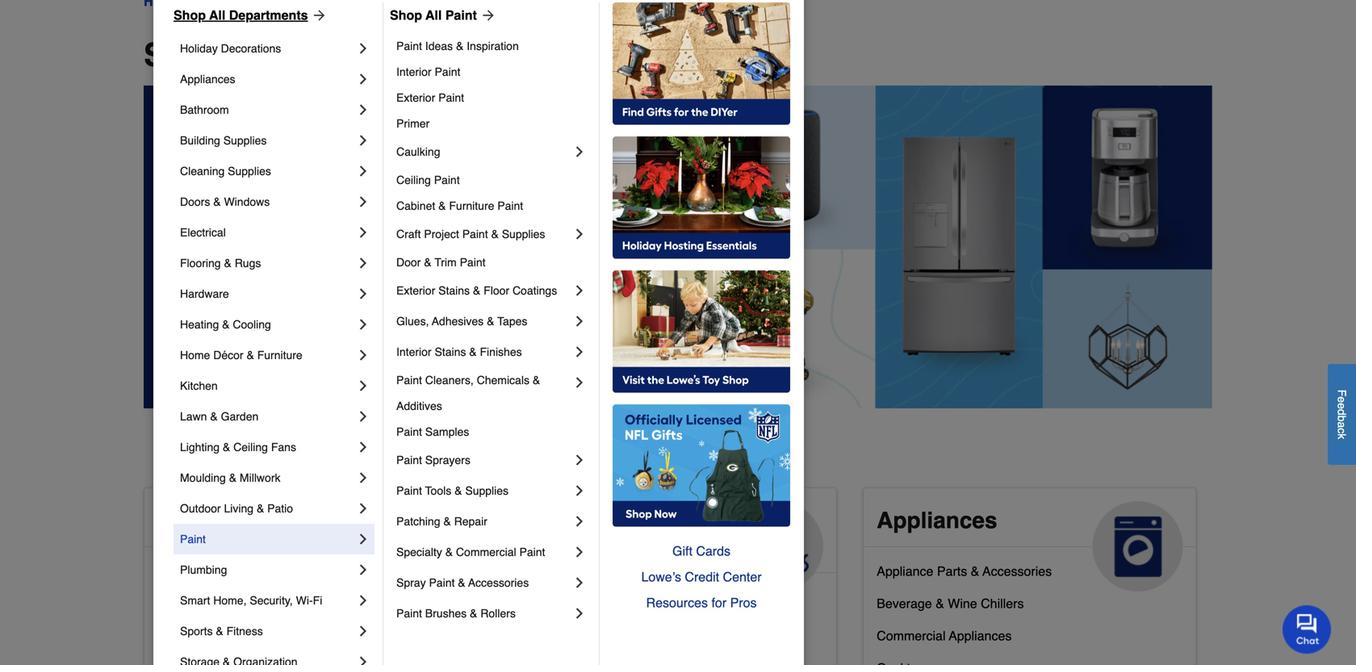 Task type: locate. For each thing, give the bounding box(es) containing it.
shop for shop all paint
[[390, 8, 422, 23]]

paint down the additives
[[396, 425, 422, 438]]

chevron right image for paint
[[355, 531, 371, 547]]

1 vertical spatial furniture
[[257, 349, 303, 362]]

chevron right image for smart home, security, wi-fi
[[355, 593, 371, 609]]

caulking link
[[396, 136, 572, 167]]

cleaning supplies link
[[180, 156, 355, 186]]

0 vertical spatial exterior
[[396, 91, 435, 104]]

e up b
[[1336, 403, 1349, 409]]

& right houses,
[[628, 622, 636, 637]]

doors & windows
[[180, 195, 270, 208]]

pet inside 'link'
[[517, 622, 537, 637]]

spray paint & accessories link
[[396, 568, 572, 598]]

bathroom up smart home, security, wi-fi
[[223, 564, 279, 579]]

0 horizontal spatial shop
[[174, 8, 206, 23]]

beverage & wine chillers link
[[877, 592, 1024, 625]]

home
[[180, 349, 210, 362], [282, 508, 345, 534], [269, 628, 303, 643]]

craft
[[396, 228, 421, 241]]

paint inside "link"
[[435, 65, 460, 78]]

2 arrow right image from the left
[[477, 7, 496, 23]]

paint up cabinet & furniture paint
[[434, 174, 460, 186]]

pet beds, houses, & furniture
[[517, 622, 692, 637]]

accessible for accessible bathroom
[[157, 564, 219, 579]]

supplies up windows
[[228, 165, 271, 178]]

chevron right image for paint cleaners, chemicals & additives
[[572, 375, 588, 391]]

all inside shop all paint link
[[426, 8, 442, 23]]

accessible
[[157, 508, 276, 534], [157, 564, 219, 579], [157, 596, 219, 611], [157, 628, 219, 643]]

cleaning supplies
[[180, 165, 271, 178]]

bathroom link
[[180, 94, 355, 125]]

exterior up primer
[[396, 91, 435, 104]]

f
[[1336, 390, 1349, 396]]

appliances down wine
[[949, 628, 1012, 643]]

appliances link up chillers
[[864, 488, 1196, 592]]

ceiling inside 'lighting & ceiling fans' link
[[233, 441, 268, 454]]

departments up exterior paint
[[282, 36, 480, 73]]

cleaners,
[[425, 374, 474, 387]]

paint up the additives
[[396, 374, 422, 387]]

& inside animal & pet care
[[599, 508, 615, 534]]

d
[[1336, 409, 1349, 415]]

flooring & rugs
[[180, 257, 261, 270]]

ceiling up cabinet
[[396, 174, 431, 186]]

2 exterior from the top
[[396, 284, 435, 297]]

door & trim paint
[[396, 256, 486, 269]]

caulking
[[396, 145, 440, 158]]

resources for pros
[[646, 595, 757, 610]]

chevron right image for paint brushes & rollers
[[572, 605, 588, 622]]

supplies up 'cleaning supplies'
[[223, 134, 267, 147]]

2 horizontal spatial furniture
[[640, 622, 692, 637]]

1 horizontal spatial ceiling
[[396, 174, 431, 186]]

accessible up sports in the bottom left of the page
[[157, 596, 219, 611]]

tools
[[425, 484, 451, 497]]

appliances
[[180, 73, 235, 86], [877, 508, 997, 534], [949, 628, 1012, 643]]

appliances down the holiday
[[180, 73, 235, 86]]

1 horizontal spatial pet
[[621, 508, 657, 534]]

sports
[[180, 625, 213, 638]]

pet up lowe's
[[621, 508, 657, 534]]

interior down "glues,"
[[396, 346, 432, 358]]

for
[[712, 595, 727, 610]]

accessible for accessible bedroom
[[157, 596, 219, 611]]

arrow right image inside the shop all departments link
[[308, 7, 327, 23]]

paint sprayers link
[[396, 445, 572, 475]]

center
[[723, 570, 762, 584]]

supplies up houses,
[[575, 590, 624, 605]]

1 horizontal spatial shop
[[390, 8, 422, 23]]

craft project paint & supplies link
[[396, 219, 572, 249]]

chevron right image for interior stains & finishes
[[572, 344, 588, 360]]

commercial down patching & repair link
[[456, 546, 516, 559]]

accessible home image
[[373, 501, 464, 592]]

stains
[[438, 284, 470, 297], [435, 346, 466, 358]]

rollers
[[481, 607, 516, 620]]

chevron right image for exterior stains & floor coatings
[[572, 283, 588, 299]]

exterior stains & floor coatings link
[[396, 275, 572, 306]]

0 horizontal spatial arrow right image
[[308, 7, 327, 23]]

2 horizontal spatial all
[[426, 8, 442, 23]]

stains down trim
[[438, 284, 470, 297]]

2 vertical spatial appliances
[[949, 628, 1012, 643]]

interior stains & finishes link
[[396, 337, 572, 367]]

& right décor on the left
[[247, 349, 254, 362]]

arrow right image up shop all departments
[[308, 7, 327, 23]]

gift
[[672, 544, 693, 559]]

2 shop from the left
[[390, 8, 422, 23]]

decorations
[[221, 42, 281, 55]]

1 vertical spatial commercial
[[877, 628, 946, 643]]

moulding
[[180, 471, 226, 484]]

shop up the holiday
[[174, 8, 206, 23]]

paint brushes & rollers
[[396, 607, 516, 620]]

chevron right image for lawn & garden
[[355, 408, 371, 425]]

holiday decorations
[[180, 42, 281, 55]]

lowe's credit center
[[641, 570, 762, 584]]

accessories up rollers
[[468, 576, 529, 589]]

interior inside "link"
[[396, 65, 432, 78]]

accessories up chillers
[[983, 564, 1052, 579]]

0 horizontal spatial ceiling
[[233, 441, 268, 454]]

1 shop from the left
[[174, 8, 206, 23]]

1 exterior from the top
[[396, 91, 435, 104]]

1 accessible from the top
[[157, 508, 276, 534]]

& right specialty
[[445, 546, 453, 559]]

smart
[[180, 594, 210, 607]]

1 horizontal spatial all
[[233, 36, 273, 73]]

fi
[[313, 594, 322, 607]]

home décor & furniture
[[180, 349, 303, 362]]

0 horizontal spatial commercial
[[456, 546, 516, 559]]

2 accessible from the top
[[157, 564, 219, 579]]

departments up holiday decorations link
[[229, 8, 308, 23]]

chevron right image
[[355, 163, 371, 179], [572, 226, 588, 242], [355, 255, 371, 271], [572, 283, 588, 299], [355, 286, 371, 302], [572, 375, 588, 391], [355, 378, 371, 394], [355, 408, 371, 425], [572, 452, 588, 468], [355, 470, 371, 486], [572, 513, 588, 530], [572, 544, 588, 560], [355, 562, 371, 578], [572, 605, 588, 622], [355, 654, 371, 665]]

ceiling up millwork
[[233, 441, 268, 454]]

0 vertical spatial departments
[[229, 8, 308, 23]]

furniture down resources
[[640, 622, 692, 637]]

lighting
[[180, 441, 220, 454]]

0 vertical spatial interior
[[396, 65, 432, 78]]

doors & windows link
[[180, 186, 355, 217]]

0 vertical spatial ceiling
[[396, 174, 431, 186]]

ceiling inside ceiling paint 'link'
[[396, 174, 431, 186]]

cabinet & furniture paint link
[[396, 193, 588, 219]]

millwork
[[240, 471, 281, 484]]

outdoor
[[180, 502, 221, 515]]

arrow right image inside shop all paint link
[[477, 7, 496, 23]]

0 vertical spatial stains
[[438, 284, 470, 297]]

chevron right image for sports & fitness
[[355, 623, 371, 639]]

outdoor living & patio link
[[180, 493, 355, 524]]

paint down the animal
[[519, 546, 545, 559]]

chevron right image
[[355, 40, 371, 57], [355, 71, 371, 87], [355, 102, 371, 118], [355, 132, 371, 149], [572, 144, 588, 160], [355, 194, 371, 210], [355, 224, 371, 241], [572, 313, 588, 329], [355, 316, 371, 333], [572, 344, 588, 360], [355, 347, 371, 363], [355, 439, 371, 455], [572, 483, 588, 499], [355, 501, 371, 517], [355, 531, 371, 547], [572, 575, 588, 591], [355, 593, 371, 609], [355, 623, 371, 639]]

1 arrow right image from the left
[[308, 7, 327, 23]]

1 vertical spatial bathroom
[[223, 564, 279, 579]]

1 vertical spatial pet
[[517, 622, 537, 637]]

1 vertical spatial appliances
[[877, 508, 997, 534]]

3 accessible from the top
[[157, 596, 219, 611]]

all inside the shop all departments link
[[209, 8, 225, 23]]

0 horizontal spatial all
[[209, 8, 225, 23]]

paint down ideas
[[435, 65, 460, 78]]

chevron right image for paint sprayers
[[572, 452, 588, 468]]

paint right trim
[[460, 256, 486, 269]]

& right 'lawn'
[[210, 410, 218, 423]]

& right the animal
[[599, 508, 615, 534]]

shop up the paint ideas & inspiration
[[390, 8, 422, 23]]

furniture up kitchen 'link'
[[257, 349, 303, 362]]

& left cooling
[[222, 318, 230, 331]]

4 accessible from the top
[[157, 628, 219, 643]]

accessible up smart
[[157, 564, 219, 579]]

chevron right image for outdoor living & patio
[[355, 501, 371, 517]]

paint left tools
[[396, 484, 422, 497]]

chevron right image for specialty & commercial paint
[[572, 544, 588, 560]]

0 horizontal spatial accessories
[[468, 576, 529, 589]]

e up d
[[1336, 396, 1349, 403]]

interior paint
[[396, 65, 460, 78]]

& inside the paint cleaners, chemicals & additives
[[533, 374, 540, 387]]

enjoy savings year-round. no matter what you're shopping for, find what you need at a great price. image
[[144, 86, 1213, 408]]

1 horizontal spatial accessories
[[983, 564, 1052, 579]]

bathroom inside "link"
[[223, 564, 279, 579]]

windows
[[224, 195, 270, 208]]

pet inside animal & pet care
[[621, 508, 657, 534]]

1 horizontal spatial arrow right image
[[477, 7, 496, 23]]

all up the holiday decorations
[[209, 8, 225, 23]]

specialty & commercial paint
[[396, 546, 545, 559]]

all down the shop all departments link
[[233, 36, 273, 73]]

supplies up patching & repair link
[[465, 484, 509, 497]]

accessible down moulding
[[157, 508, 276, 534]]

1 horizontal spatial commercial
[[877, 628, 946, 643]]

arrow right image
[[308, 7, 327, 23], [477, 7, 496, 23]]

1 vertical spatial interior
[[396, 346, 432, 358]]

ceiling paint link
[[396, 167, 588, 193]]

paint down interior paint
[[438, 91, 464, 104]]

paint left ideas
[[396, 40, 422, 52]]

paint right spray
[[429, 576, 455, 589]]

patching & repair
[[396, 515, 487, 528]]

exterior down the door
[[396, 284, 435, 297]]

paint down paint samples
[[396, 454, 422, 467]]

project
[[424, 228, 459, 241]]

1 vertical spatial exterior
[[396, 284, 435, 297]]

&
[[456, 40, 464, 52], [213, 195, 221, 208], [438, 199, 446, 212], [491, 228, 499, 241], [424, 256, 432, 269], [224, 257, 232, 270], [473, 284, 481, 297], [487, 315, 494, 328], [222, 318, 230, 331], [469, 346, 477, 358], [247, 349, 254, 362], [533, 374, 540, 387], [210, 410, 218, 423], [223, 441, 230, 454], [229, 471, 237, 484], [455, 484, 462, 497], [257, 502, 264, 515], [599, 508, 615, 534], [443, 515, 451, 528], [445, 546, 453, 559], [971, 564, 980, 579], [458, 576, 465, 589], [936, 596, 944, 611], [470, 607, 477, 620], [628, 622, 636, 637], [216, 625, 223, 638], [256, 628, 265, 643]]

1 horizontal spatial furniture
[[449, 199, 494, 212]]

livestock supplies link
[[517, 586, 624, 618]]

lawn
[[180, 410, 207, 423]]

pet
[[621, 508, 657, 534], [517, 622, 537, 637]]

2 interior from the top
[[396, 346, 432, 358]]

0 vertical spatial commercial
[[456, 546, 516, 559]]

beds,
[[540, 622, 573, 637]]

appliances up parts
[[877, 508, 997, 534]]

1 vertical spatial ceiling
[[233, 441, 268, 454]]

resources
[[646, 595, 708, 610]]

all up ideas
[[426, 8, 442, 23]]

lighting & ceiling fans
[[180, 441, 296, 454]]

& right chemicals
[[533, 374, 540, 387]]

accessible for accessible entry & home
[[157, 628, 219, 643]]

brushes
[[425, 607, 467, 620]]

paint down the outdoor
[[180, 533, 206, 546]]

wi-
[[296, 594, 313, 607]]

appliances link down decorations
[[180, 64, 355, 94]]

care
[[517, 534, 567, 559]]

patio
[[267, 502, 293, 515]]

bathroom up building
[[180, 103, 229, 116]]

lighting & ceiling fans link
[[180, 432, 355, 463]]

0 horizontal spatial appliances link
[[180, 64, 355, 94]]

commercial down beverage
[[877, 628, 946, 643]]

specialty & commercial paint link
[[396, 537, 572, 568]]

patching
[[396, 515, 440, 528]]

moulding & millwork link
[[180, 463, 355, 493]]

0 vertical spatial pet
[[621, 508, 657, 534]]

accessible home link
[[145, 488, 477, 592]]

furniture
[[449, 199, 494, 212], [257, 349, 303, 362], [640, 622, 692, 637]]

interior up exterior paint
[[396, 65, 432, 78]]

1 vertical spatial home
[[282, 508, 345, 534]]

chevron right image for appliances
[[355, 71, 371, 87]]

adhesives
[[432, 315, 484, 328]]

& left repair
[[443, 515, 451, 528]]

cabinet & furniture paint
[[396, 199, 523, 212]]

chevron right image for flooring & rugs
[[355, 255, 371, 271]]

pet left beds,
[[517, 622, 537, 637]]

chevron right image for caulking
[[572, 144, 588, 160]]

door
[[396, 256, 421, 269]]

chevron right image for patching & repair
[[572, 513, 588, 530]]

arrow right image up paint ideas & inspiration link
[[477, 7, 496, 23]]

0 horizontal spatial pet
[[517, 622, 537, 637]]

cabinet
[[396, 199, 435, 212]]

officially licensed n f l gifts. shop now. image
[[613, 404, 790, 527]]

chevron right image for craft project paint & supplies
[[572, 226, 588, 242]]

accessible inside "link"
[[157, 564, 219, 579]]

animal & pet care
[[517, 508, 657, 559]]

1 vertical spatial stains
[[435, 346, 466, 358]]

chevron right image for glues, adhesives & tapes
[[572, 313, 588, 329]]

1 vertical spatial departments
[[282, 36, 480, 73]]

0 vertical spatial appliances
[[180, 73, 235, 86]]

commercial
[[456, 546, 516, 559], [877, 628, 946, 643]]

& left the patio
[[257, 502, 264, 515]]

1 vertical spatial appliances link
[[864, 488, 1196, 592]]

supplies
[[223, 134, 267, 147], [228, 165, 271, 178], [502, 228, 545, 241], [465, 484, 509, 497], [575, 590, 624, 605]]

& left trim
[[424, 256, 432, 269]]

appliance parts & accessories link
[[877, 560, 1052, 592]]

1 interior from the top
[[396, 65, 432, 78]]

chevron right image for bathroom
[[355, 102, 371, 118]]

livestock
[[517, 590, 571, 605]]

stains up cleaners,
[[435, 346, 466, 358]]

supplies for livestock supplies
[[575, 590, 624, 605]]

paint ideas & inspiration link
[[396, 33, 588, 59]]

0 vertical spatial appliances link
[[180, 64, 355, 94]]

accessible down smart
[[157, 628, 219, 643]]

samples
[[425, 425, 469, 438]]

chevron right image for holiday decorations
[[355, 40, 371, 57]]

furniture up craft project paint & supplies
[[449, 199, 494, 212]]

interior for interior paint
[[396, 65, 432, 78]]



Task type: vqa. For each thing, say whether or not it's contained in the screenshot.
can in the Licensed professional independent contractors perform all of Lowe's A/C and heating services and installations. Check out our Home Services page for more ways Lowe's can help make your home projects successful.
no



Task type: describe. For each thing, give the bounding box(es) containing it.
& down "cabinet & furniture paint" 'link'
[[491, 228, 499, 241]]

building supplies
[[180, 134, 267, 147]]

paint tools & supplies
[[396, 484, 509, 497]]

accessible bathroom
[[157, 564, 279, 579]]

all for departments
[[209, 8, 225, 23]]

appliances image
[[1093, 501, 1183, 592]]

stains for interior
[[435, 346, 466, 358]]

animal
[[517, 508, 592, 534]]

2 e from the top
[[1336, 403, 1349, 409]]

chevron right image for kitchen
[[355, 378, 371, 394]]

paint down ceiling paint 'link'
[[498, 199, 523, 212]]

chevron right image for spray paint & accessories
[[572, 575, 588, 591]]

& left wine
[[936, 596, 944, 611]]

chillers
[[981, 596, 1024, 611]]

chevron right image for paint tools & supplies
[[572, 483, 588, 499]]

arrow right image for shop all departments
[[308, 7, 327, 23]]

accessible bedroom
[[157, 596, 275, 611]]

accessories for spray paint & accessories
[[468, 576, 529, 589]]

accessible for accessible home
[[157, 508, 276, 534]]

exterior paint
[[396, 91, 464, 104]]

commercial inside 'commercial appliances' link
[[877, 628, 946, 643]]

heating & cooling
[[180, 318, 271, 331]]

chevron right image for moulding & millwork
[[355, 470, 371, 486]]

departments for shop all departments
[[229, 8, 308, 23]]

shop all paint
[[390, 8, 477, 23]]

outdoor living & patio
[[180, 502, 293, 515]]

chemicals
[[477, 374, 530, 387]]

interior for interior stains & finishes
[[396, 346, 432, 358]]

glues,
[[396, 315, 429, 328]]

shop all departments
[[144, 36, 480, 73]]

interior paint link
[[396, 59, 588, 85]]

commercial appliances
[[877, 628, 1012, 643]]

animal & pet care link
[[504, 488, 836, 592]]

plumbing link
[[180, 555, 355, 585]]

tapes
[[497, 315, 527, 328]]

shop
[[144, 36, 224, 73]]

building supplies link
[[180, 125, 355, 156]]

& right ideas
[[456, 40, 464, 52]]

craft project paint & supplies
[[396, 228, 545, 241]]

glues, adhesives & tapes link
[[396, 306, 572, 337]]

paint inside the paint cleaners, chemicals & additives
[[396, 374, 422, 387]]

home décor & furniture link
[[180, 340, 355, 371]]

& right lighting
[[223, 441, 230, 454]]

chevron right image for building supplies
[[355, 132, 371, 149]]

& right doors
[[213, 195, 221, 208]]

f e e d b a c k
[[1336, 390, 1349, 439]]

chevron right image for doors & windows
[[355, 194, 371, 210]]

all for paint
[[426, 8, 442, 23]]

0 vertical spatial home
[[180, 349, 210, 362]]

& right entry
[[256, 628, 265, 643]]

parts
[[937, 564, 967, 579]]

chat invite button image
[[1283, 605, 1332, 654]]

smart home, security, wi-fi
[[180, 594, 322, 607]]

shop all paint link
[[390, 6, 496, 25]]

1 e from the top
[[1336, 396, 1349, 403]]

patching & repair link
[[396, 506, 572, 537]]

paint sprayers
[[396, 454, 471, 467]]

accessible bathroom link
[[157, 560, 279, 592]]

credit
[[685, 570, 719, 584]]

smart home, security, wi-fi link
[[180, 585, 355, 616]]

2 vertical spatial home
[[269, 628, 303, 643]]

plumbing
[[180, 563, 227, 576]]

0 vertical spatial furniture
[[449, 199, 494, 212]]

commercial inside specialty & commercial paint link
[[456, 546, 516, 559]]

& left floor
[[473, 284, 481, 297]]

ideas
[[425, 40, 453, 52]]

accessible entry & home
[[157, 628, 303, 643]]

cleaning
[[180, 165, 225, 178]]

& left millwork
[[229, 471, 237, 484]]

accessible bedroom link
[[157, 592, 275, 625]]

holiday hosting essentials. image
[[613, 136, 790, 259]]

chevron right image for lighting & ceiling fans
[[355, 439, 371, 455]]

chevron right image for hardware
[[355, 286, 371, 302]]

paint samples
[[396, 425, 469, 438]]

1 horizontal spatial appliances link
[[864, 488, 1196, 592]]

accessible home
[[157, 508, 345, 534]]

glues, adhesives & tapes
[[396, 315, 527, 328]]

kitchen
[[180, 379, 218, 392]]

chevron right image for cleaning supplies
[[355, 163, 371, 179]]

livestock supplies
[[517, 590, 624, 605]]

cards
[[696, 544, 731, 559]]

paint down cabinet & furniture paint
[[462, 228, 488, 241]]

& right cabinet
[[438, 199, 446, 212]]

spray
[[396, 576, 426, 589]]

chevron right image for plumbing
[[355, 562, 371, 578]]

wine
[[948, 596, 977, 611]]

chevron right image for home décor & furniture
[[355, 347, 371, 363]]

lawn & garden
[[180, 410, 259, 423]]

shop for shop all departments
[[174, 8, 206, 23]]

living
[[224, 502, 254, 515]]

sports & fitness link
[[180, 616, 355, 647]]

finishes
[[480, 346, 522, 358]]

appliance
[[877, 564, 934, 579]]

& left tapes
[[487, 315, 494, 328]]

paint down spray
[[396, 607, 422, 620]]

repair
[[454, 515, 487, 528]]

paint up the paint ideas & inspiration
[[445, 8, 477, 23]]

animal & pet care image
[[733, 501, 824, 592]]

stains for exterior
[[438, 284, 470, 297]]

electrical link
[[180, 217, 355, 248]]

lowe's credit center link
[[613, 564, 790, 590]]

arrow right image for shop all paint
[[477, 7, 496, 23]]

flooring & rugs link
[[180, 248, 355, 279]]

building
[[180, 134, 220, 147]]

supplies down "cabinet & furniture paint" 'link'
[[502, 228, 545, 241]]

supplies for cleaning supplies
[[228, 165, 271, 178]]

floor
[[484, 284, 509, 297]]

lowe's
[[641, 570, 681, 584]]

b
[[1336, 415, 1349, 422]]

doors
[[180, 195, 210, 208]]

f e e d b a c k button
[[1328, 364, 1356, 465]]

paint samples link
[[396, 419, 588, 445]]

exterior for exterior stains & floor coatings
[[396, 284, 435, 297]]

paint ideas & inspiration
[[396, 40, 519, 52]]

primer link
[[396, 111, 588, 136]]

visit the lowe's toy shop. image
[[613, 270, 790, 393]]

entry
[[223, 628, 253, 643]]

exterior for exterior paint
[[396, 91, 435, 104]]

0 horizontal spatial furniture
[[257, 349, 303, 362]]

heating & cooling link
[[180, 309, 355, 340]]

& up paint brushes & rollers
[[458, 576, 465, 589]]

chevron right image for heating & cooling
[[355, 316, 371, 333]]

2 vertical spatial furniture
[[640, 622, 692, 637]]

& right tools
[[455, 484, 462, 497]]

home,
[[213, 594, 247, 607]]

paint brushes & rollers link
[[396, 598, 572, 629]]

sports & fitness
[[180, 625, 263, 638]]

find gifts for the diyer. image
[[613, 2, 790, 125]]

resources for pros link
[[613, 590, 790, 616]]

exterior stains & floor coatings
[[396, 284, 557, 297]]

houses,
[[577, 622, 624, 637]]

electrical
[[180, 226, 226, 239]]

supplies for building supplies
[[223, 134, 267, 147]]

moulding & millwork
[[180, 471, 281, 484]]

& left finishes
[[469, 346, 477, 358]]

paint cleaners, chemicals & additives link
[[396, 367, 572, 419]]

chevron right image for electrical
[[355, 224, 371, 241]]

departments for shop all departments
[[282, 36, 480, 73]]

& right parts
[[971, 564, 980, 579]]

accessories for appliance parts & accessories
[[983, 564, 1052, 579]]

holiday decorations link
[[180, 33, 355, 64]]

& left rollers
[[470, 607, 477, 620]]

rugs
[[235, 257, 261, 270]]

& left rugs
[[224, 257, 232, 270]]

kitchen link
[[180, 371, 355, 401]]

fitness
[[227, 625, 263, 638]]

0 vertical spatial bathroom
[[180, 103, 229, 116]]

& down accessible bedroom link
[[216, 625, 223, 638]]



